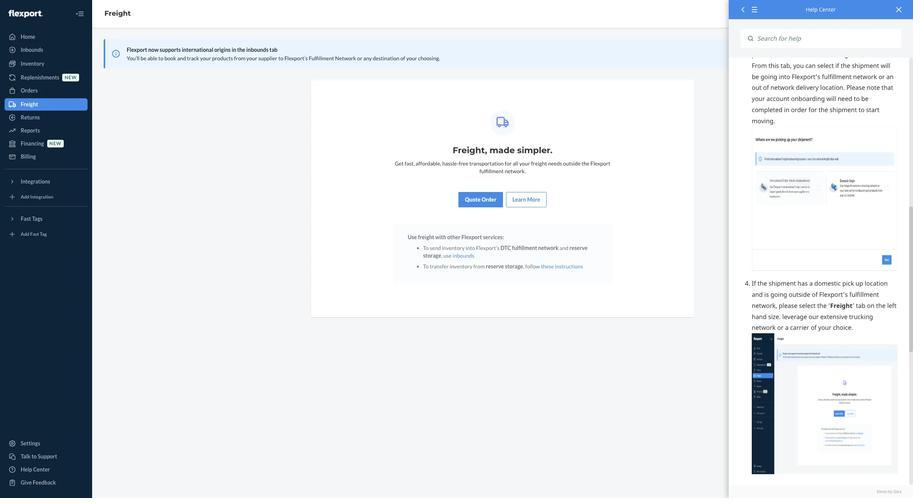 Task type: vqa. For each thing, say whether or not it's contained in the screenshot.
facility. on the right
no



Task type: locate. For each thing, give the bounding box(es) containing it.
fast inside add fast tag link
[[30, 232, 39, 237]]

flexport
[[127, 46, 147, 53], [591, 160, 611, 167], [462, 234, 482, 241]]

from down in in the left top of the page
[[234, 55, 246, 61]]

add
[[21, 194, 29, 200], [21, 232, 29, 237]]

, left follow
[[524, 263, 525, 270]]

orders link
[[5, 85, 88, 97]]

fast
[[21, 216, 31, 222], [30, 232, 39, 237]]

tag
[[40, 232, 47, 237]]

new
[[65, 75, 77, 80], [49, 141, 62, 147]]

0 vertical spatial fast
[[21, 216, 31, 222]]

inventory
[[442, 245, 465, 251], [450, 263, 473, 270]]

the inside flexport now supports international origins in the inbounds tab you'll be able to book and track your products from your supplier to flexport's fulfillment network or any destination of your choosing.
[[237, 46, 245, 53]]

flexport's
[[285, 55, 308, 61]]

0 horizontal spatial fulfillment
[[480, 168, 504, 174]]

1 vertical spatial inventory
[[450, 263, 473, 270]]

0 horizontal spatial now
[[148, 46, 159, 53]]

book now button
[[869, 50, 893, 58]]

returns
[[21, 114, 40, 121]]

help up give
[[21, 467, 32, 473]]

now inside flexport now supports international origins in the inbounds tab you'll be able to book and track your products from your supplier to flexport's fulfillment network or any destination of your choosing.
[[148, 46, 159, 53]]

now right book
[[883, 50, 893, 57]]

close navigation image
[[75, 9, 85, 18]]

0 vertical spatial new
[[65, 75, 77, 80]]

1 horizontal spatial freight link
[[105, 9, 131, 18]]

to right able
[[159, 55, 164, 61]]

fulfillment down transportation
[[480, 168, 504, 174]]

now inside button
[[883, 50, 893, 57]]

1 horizontal spatial flexport
[[462, 234, 482, 241]]

1 vertical spatial freight
[[418, 234, 435, 241]]

elevio by dixa link
[[741, 489, 902, 495]]

help center up search search box
[[807, 6, 837, 13]]

fulfillment
[[309, 55, 334, 61]]

1 vertical spatial help
[[21, 467, 32, 473]]

the right outside
[[582, 160, 590, 167]]

0 vertical spatial storage
[[423, 252, 442, 259]]

0 vertical spatial help
[[807, 6, 818, 13]]

talk
[[21, 453, 31, 460]]

inventory for transfer
[[450, 263, 473, 270]]

your right all
[[520, 160, 531, 167]]

help
[[807, 6, 818, 13], [21, 467, 32, 473]]

0 vertical spatial add
[[21, 194, 29, 200]]

0 horizontal spatial ,
[[442, 252, 443, 259]]

1 horizontal spatial freight
[[532, 160, 548, 167]]

to left transfer at the bottom
[[423, 263, 429, 270]]

from
[[234, 55, 246, 61], [474, 263, 485, 270]]

1 horizontal spatial ,
[[524, 263, 525, 270]]

learn more link
[[506, 192, 547, 208]]

fast inside fast tags dropdown button
[[21, 216, 31, 222]]

freight right use
[[418, 234, 435, 241]]

1 vertical spatial help center
[[21, 467, 50, 473]]

1 vertical spatial freight
[[21, 101, 38, 108]]

flexport inside flexport now supports international origins in the inbounds tab you'll be able to book and track your products from your supplier to flexport's fulfillment network or any destination of your choosing.
[[127, 46, 147, 53]]

add for add fast tag
[[21, 232, 29, 237]]

1 add from the top
[[21, 194, 29, 200]]

billing link
[[5, 151, 88, 163]]

supports
[[160, 46, 181, 53]]

storage down send
[[423, 252, 442, 259]]

orders
[[21, 87, 38, 94]]

give feedback
[[21, 480, 56, 486]]

add fast tag link
[[5, 228, 88, 241]]

0 vertical spatial freight
[[105, 9, 131, 18]]

to
[[159, 55, 164, 61], [279, 55, 284, 61], [32, 453, 37, 460]]

give
[[21, 480, 32, 486]]

0 horizontal spatial help center
[[21, 467, 50, 473]]

new down reports link
[[49, 141, 62, 147]]

, use inbounds
[[442, 252, 475, 259]]

send
[[430, 245, 441, 251]]

, left use
[[442, 252, 443, 259]]

0 vertical spatial inbounds
[[246, 46, 269, 53]]

add down fast tags
[[21, 232, 29, 237]]

and inside flexport now supports international origins in the inbounds tab you'll be able to book and track your products from your supplier to flexport's fulfillment network or any destination of your choosing.
[[177, 55, 186, 61]]

add for add integration
[[21, 194, 29, 200]]

0 vertical spatial inventory
[[442, 245, 465, 251]]

1 vertical spatial add
[[21, 232, 29, 237]]

1 vertical spatial fast
[[30, 232, 39, 237]]

0 horizontal spatial the
[[237, 46, 245, 53]]

0 horizontal spatial storage
[[423, 252, 442, 259]]

1 horizontal spatial now
[[883, 50, 893, 57]]

0 vertical spatial fulfillment
[[480, 168, 504, 174]]

fast left tags
[[21, 216, 31, 222]]

use
[[408, 234, 417, 241]]

integrations
[[21, 178, 50, 185]]

from down "inbounds" button
[[474, 263, 485, 270]]

to right supplier
[[279, 55, 284, 61]]

now
[[148, 46, 159, 53], [883, 50, 893, 57]]

freight
[[105, 9, 131, 18], [21, 101, 38, 108]]

0 horizontal spatial center
[[33, 467, 50, 473]]

the right in in the left top of the page
[[237, 46, 245, 53]]

reserve up instructions
[[570, 245, 588, 251]]

1 vertical spatial inbounds
[[453, 252, 475, 259]]

1 vertical spatial new
[[49, 141, 62, 147]]

center down talk to support
[[33, 467, 50, 473]]

1 horizontal spatial inbounds
[[453, 252, 475, 259]]

with
[[436, 234, 447, 241]]

1 horizontal spatial reserve
[[570, 245, 588, 251]]

inbounds link
[[5, 44, 88, 56]]

1 vertical spatial fulfillment
[[512, 245, 538, 251]]

0 vertical spatial and
[[177, 55, 186, 61]]

flexport right outside
[[591, 160, 611, 167]]

integration
[[30, 194, 53, 200]]

1 horizontal spatial help
[[807, 6, 818, 13]]

1 horizontal spatial help center
[[807, 6, 837, 13]]

hassle-
[[443, 160, 459, 167]]

settings
[[21, 440, 40, 447]]

help up search search box
[[807, 6, 818, 13]]

1 vertical spatial from
[[474, 263, 485, 270]]

fulfillment right dtc
[[512, 245, 538, 251]]

0 vertical spatial the
[[237, 46, 245, 53]]

track
[[187, 55, 199, 61]]

help center
[[807, 6, 837, 13], [21, 467, 50, 473]]

get fast, affordable, hassle-free transportation for all your freight needs outside the flexport fulfillment network.
[[395, 160, 611, 174]]

freight link up returns link
[[5, 98, 88, 111]]

inventory up , use inbounds
[[442, 245, 465, 251]]

quote order button
[[459, 192, 503, 208]]

Search search field
[[754, 29, 902, 48]]

1 to from the top
[[423, 245, 429, 251]]

storage
[[423, 252, 442, 259], [505, 263, 524, 270]]

freight down simpler.
[[532, 160, 548, 167]]

learn
[[513, 196, 527, 203]]

needs
[[549, 160, 563, 167]]

2 add from the top
[[21, 232, 29, 237]]

reserve inside reserve storage
[[570, 245, 588, 251]]

now up able
[[148, 46, 159, 53]]

inbounds up supplier
[[246, 46, 269, 53]]

free
[[459, 160, 469, 167]]

0 horizontal spatial to
[[32, 453, 37, 460]]

to left send
[[423, 245, 429, 251]]

1 horizontal spatial center
[[820, 6, 837, 13]]

fast,
[[405, 160, 415, 167]]

freight right close navigation icon
[[105, 9, 131, 18]]

and right book
[[177, 55, 186, 61]]

1 horizontal spatial the
[[582, 160, 590, 167]]

0 horizontal spatial and
[[177, 55, 186, 61]]

1 vertical spatial center
[[33, 467, 50, 473]]

0 vertical spatial to
[[423, 245, 429, 251]]

follow
[[526, 263, 540, 270]]

tab
[[270, 46, 278, 53]]

fast tags button
[[5, 213, 88, 225]]

0 horizontal spatial inbounds
[[246, 46, 269, 53]]

new up 'orders' link
[[65, 75, 77, 80]]

1 horizontal spatial new
[[65, 75, 77, 80]]

simpler.
[[518, 145, 553, 156]]

storage down reserve storage
[[505, 263, 524, 270]]

0 vertical spatial freight
[[532, 160, 548, 167]]

and
[[177, 55, 186, 61], [560, 245, 569, 251]]

0 horizontal spatial freight
[[418, 234, 435, 241]]

network.
[[505, 168, 526, 174]]

center up search search box
[[820, 6, 837, 13]]

freight up returns
[[21, 101, 38, 108]]

fulfillment
[[480, 168, 504, 174], [512, 245, 538, 251]]

0 vertical spatial ,
[[442, 252, 443, 259]]

0 horizontal spatial reserve
[[486, 263, 504, 270]]

0 vertical spatial reserve
[[570, 245, 588, 251]]

1 vertical spatial storage
[[505, 263, 524, 270]]

1 vertical spatial and
[[560, 245, 569, 251]]

0 horizontal spatial new
[[49, 141, 62, 147]]

add fast tag
[[21, 232, 47, 237]]

your down international
[[200, 55, 211, 61]]

inventory down "inbounds" button
[[450, 263, 473, 270]]

help center up give feedback
[[21, 467, 50, 473]]

add left integration
[[21, 194, 29, 200]]

inbounds down into
[[453, 252, 475, 259]]

new for financing
[[49, 141, 62, 147]]

flexport up you'll
[[127, 46, 147, 53]]

your inside get fast, affordable, hassle-free transportation for all your freight needs outside the flexport fulfillment network.
[[520, 160, 531, 167]]

flexport up into
[[462, 234, 482, 241]]

reserve down reserve storage
[[486, 263, 504, 270]]

international
[[182, 46, 213, 53]]

freight link right close navigation icon
[[105, 9, 131, 18]]

all
[[513, 160, 519, 167]]

fast left tag
[[30, 232, 39, 237]]

0 vertical spatial from
[[234, 55, 246, 61]]

to right talk at left bottom
[[32, 453, 37, 460]]

0 horizontal spatial from
[[234, 55, 246, 61]]

0 horizontal spatial flexport
[[127, 46, 147, 53]]

2 to from the top
[[423, 263, 429, 270]]

freight link
[[105, 9, 131, 18], [5, 98, 88, 111]]

2 vertical spatial flexport
[[462, 234, 482, 241]]

more
[[528, 196, 541, 203]]

and right the network
[[560, 245, 569, 251]]

0 vertical spatial flexport
[[127, 46, 147, 53]]

1 vertical spatial flexport
[[591, 160, 611, 167]]

1 vertical spatial the
[[582, 160, 590, 167]]

dixa
[[894, 489, 902, 494]]

2 horizontal spatial to
[[279, 55, 284, 61]]

2 horizontal spatial flexport
[[591, 160, 611, 167]]

made
[[490, 145, 515, 156]]

1 vertical spatial freight link
[[5, 98, 88, 111]]

inbounds button
[[453, 252, 475, 260]]

1 vertical spatial to
[[423, 263, 429, 270]]

use
[[444, 252, 452, 259]]

reports
[[21, 127, 40, 134]]

to
[[423, 245, 429, 251], [423, 263, 429, 270]]



Task type: describe. For each thing, give the bounding box(es) containing it.
network
[[539, 245, 559, 251]]

now for flexport
[[148, 46, 159, 53]]

inventory
[[21, 60, 44, 67]]

by
[[889, 489, 893, 494]]

for
[[505, 160, 512, 167]]

flexport inside get fast, affordable, hassle-free transportation for all your freight needs outside the flexport fulfillment network.
[[591, 160, 611, 167]]

origins
[[214, 46, 231, 53]]

fulfillment inside get fast, affordable, hassle-free transportation for all your freight needs outside the flexport fulfillment network.
[[480, 168, 504, 174]]

0 horizontal spatial help
[[21, 467, 32, 473]]

0 horizontal spatial freight link
[[5, 98, 88, 111]]

choosing.
[[418, 55, 441, 61]]

from inside flexport now supports international origins in the inbounds tab you'll be able to book and track your products from your supplier to flexport's fulfillment network or any destination of your choosing.
[[234, 55, 246, 61]]

learn more button
[[513, 196, 541, 204]]

reports link
[[5, 125, 88, 137]]

to send inventory into flexport's dtc fulfillment network and
[[423, 245, 570, 251]]

inventory for send
[[442, 245, 465, 251]]

storage inside reserve storage
[[423, 252, 442, 259]]

flexport logo image
[[8, 10, 43, 18]]

to inside talk to support button
[[32, 453, 37, 460]]

0 horizontal spatial freight
[[21, 101, 38, 108]]

into
[[466, 245, 475, 251]]

0 vertical spatial center
[[820, 6, 837, 13]]

book
[[869, 50, 882, 57]]

reserve storage
[[423, 245, 588, 259]]

inbounds inside flexport now supports international origins in the inbounds tab you'll be able to book and track your products from your supplier to flexport's fulfillment network or any destination of your choosing.
[[246, 46, 269, 53]]

or
[[357, 55, 363, 61]]

quote order
[[465, 196, 497, 203]]

talk to support button
[[5, 451, 88, 463]]

supplier
[[259, 55, 278, 61]]

order
[[482, 196, 497, 203]]

you'll
[[127, 55, 140, 61]]

home
[[21, 33, 35, 40]]

transfer
[[430, 263, 449, 270]]

give feedback button
[[5, 477, 88, 489]]

to transfer inventory from reserve storage , follow these instructions
[[423, 263, 584, 270]]

elevio
[[878, 489, 888, 494]]

integrations button
[[5, 176, 88, 188]]

to for to send inventory into flexport's dtc fulfillment network and
[[423, 245, 429, 251]]

in
[[232, 46, 236, 53]]

settings link
[[5, 438, 88, 450]]

transportation
[[470, 160, 504, 167]]

any
[[364, 55, 372, 61]]

1 vertical spatial reserve
[[486, 263, 504, 270]]

center inside help center link
[[33, 467, 50, 473]]

1 horizontal spatial and
[[560, 245, 569, 251]]

new for replenishments
[[65, 75, 77, 80]]

freight inside get fast, affordable, hassle-free transportation for all your freight needs outside the flexport fulfillment network.
[[532, 160, 548, 167]]

dtc
[[501, 245, 511, 251]]

services:
[[483, 234, 504, 241]]

other
[[448, 234, 461, 241]]

feedback
[[33, 480, 56, 486]]

0 vertical spatial freight link
[[105, 9, 131, 18]]

book
[[165, 55, 176, 61]]

help center link
[[5, 464, 88, 476]]

add integration
[[21, 194, 53, 200]]

1 horizontal spatial storage
[[505, 263, 524, 270]]

the inside get fast, affordable, hassle-free transportation for all your freight needs outside the flexport fulfillment network.
[[582, 160, 590, 167]]

book now
[[869, 50, 893, 57]]

0 vertical spatial help center
[[807, 6, 837, 13]]

talk to support
[[21, 453, 57, 460]]

able
[[148, 55, 157, 61]]

these instructions button
[[541, 263, 584, 271]]

elevio by dixa
[[878, 489, 902, 494]]

1 horizontal spatial freight
[[105, 9, 131, 18]]

add integration link
[[5, 191, 88, 203]]

affordable,
[[416, 160, 442, 167]]

financing
[[21, 140, 44, 147]]

freight,
[[453, 145, 488, 156]]

learn more
[[513, 196, 541, 203]]

to for to transfer inventory from reserve storage , follow these instructions
[[423, 263, 429, 270]]

1 horizontal spatial to
[[159, 55, 164, 61]]

1 vertical spatial ,
[[524, 263, 525, 270]]

your right the of
[[407, 55, 417, 61]]

billing
[[21, 153, 36, 160]]

flexport's
[[476, 245, 500, 251]]

tags
[[32, 216, 43, 222]]

returns link
[[5, 111, 88, 124]]

replenishments
[[21, 74, 59, 81]]

home link
[[5, 31, 88, 43]]

these
[[541, 263, 554, 270]]

fast tags
[[21, 216, 43, 222]]

support
[[38, 453, 57, 460]]

get
[[395, 160, 404, 167]]

your left supplier
[[247, 55, 257, 61]]

inventory link
[[5, 58, 88, 70]]

use freight with other flexport services:
[[408, 234, 504, 241]]

inbounds
[[21, 46, 43, 53]]

products
[[212, 55, 233, 61]]

destination
[[373, 55, 400, 61]]

freight, made simpler.
[[453, 145, 553, 156]]

be
[[141, 55, 147, 61]]

quote
[[465, 196, 481, 203]]

help center inside help center link
[[21, 467, 50, 473]]

1 horizontal spatial fulfillment
[[512, 245, 538, 251]]

now for book
[[883, 50, 893, 57]]

1 horizontal spatial from
[[474, 263, 485, 270]]



